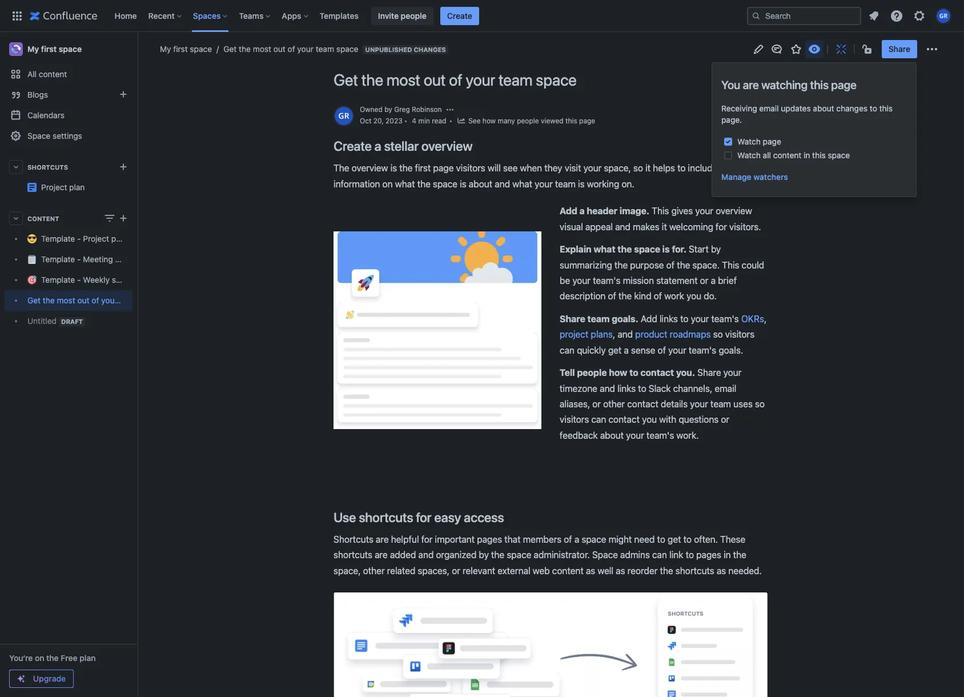 Task type: locate. For each thing, give the bounding box(es) containing it.
1 horizontal spatial my first space
[[160, 44, 212, 54]]

2 horizontal spatial visitors
[[726, 329, 755, 340]]

page inside watch page watch all content in this space
[[764, 137, 782, 146]]

0 horizontal spatial visitors
[[456, 163, 486, 173]]

team's inside share team goals. add links to your team's okrs , project plans , and product roadmaps
[[712, 314, 740, 324]]

and down see
[[495, 179, 511, 189]]

your up "questions" on the right
[[691, 399, 709, 409]]

okrs link
[[742, 314, 765, 324]]

include
[[689, 163, 718, 173]]

added
[[390, 550, 416, 560]]

your up welcoming
[[696, 206, 714, 216]]

, down could
[[765, 314, 767, 324]]

header
[[587, 206, 618, 216]]

1 horizontal spatial get
[[668, 535, 682, 545]]

1 vertical spatial can
[[592, 415, 607, 425]]

your inside this gives your overview visual appeal and makes it welcoming for visitors.
[[696, 206, 714, 216]]

0 vertical spatial -
[[77, 234, 81, 244]]

in right the all
[[804, 150, 811, 160]]

1 vertical spatial on
[[35, 653, 44, 663]]

0 vertical spatial visitors
[[456, 163, 486, 173]]

my first space inside space element
[[27, 44, 82, 54]]

2 watch from the top
[[738, 150, 761, 160]]

space settings
[[27, 131, 82, 141]]

this up brief in the right of the page
[[723, 260, 740, 270]]

manage
[[722, 172, 752, 182]]

admins
[[621, 550, 650, 560]]

2 horizontal spatial can
[[653, 550, 668, 560]]

external
[[498, 566, 531, 576]]

shortcuts
[[27, 163, 68, 171], [334, 535, 374, 545]]

contact left with
[[609, 415, 640, 425]]

team inside share team goals. add links to your team's okrs , project plans , and product roadmaps
[[588, 314, 610, 324]]

project plan
[[133, 178, 177, 188], [41, 182, 85, 192]]

or down space.
[[701, 276, 709, 286]]

in inside watch page watch all content in this space
[[804, 150, 811, 160]]

1 vertical spatial most
[[387, 70, 421, 89]]

your up uses on the bottom right of the page
[[724, 368, 742, 378]]

people right the invite
[[401, 11, 427, 20]]

this gives your overview visual appeal and makes it welcoming for visitors.
[[560, 206, 762, 232]]

page up the all
[[764, 137, 782, 146]]

0 vertical spatial goals.
[[612, 314, 639, 324]]

are for shortcuts
[[376, 535, 389, 545]]

get up untitled
[[27, 296, 41, 306]]

1 horizontal spatial content
[[553, 566, 584, 576]]

0 vertical spatial content
[[39, 69, 67, 79]]

get up greg robinson icon
[[334, 70, 358, 89]]

-
[[77, 234, 81, 244], [77, 255, 81, 264], [77, 275, 81, 285]]

helps
[[654, 163, 676, 173]]

other left related
[[363, 566, 385, 576]]

team inside the overview is the first page visitors will see when they visit your space, so it helps to include some information on what the space is about and what your team is working on.
[[556, 179, 576, 189]]

about for share your timezone and links to slack channels, email aliases, or other contact details your team uses so visitors can contact you with questions or feedback about your team's work.
[[601, 430, 624, 441]]

email inside receiving email updates about changes to this page.
[[760, 103, 780, 113]]

or down organized
[[452, 566, 461, 576]]

your up description
[[573, 276, 591, 286]]

overview up information
[[352, 163, 388, 173]]

makes
[[633, 222, 660, 232]]

and inside the overview is the first page visitors will see when they visit your space, so it helps to include some information on what the space is about and what your team is working on.
[[495, 179, 511, 189]]

1 horizontal spatial can
[[592, 415, 607, 425]]

create a page image
[[117, 212, 130, 225]]

people inside global element
[[401, 11, 427, 20]]

get the most out of your team space
[[224, 44, 359, 54], [334, 70, 577, 89], [27, 296, 162, 306]]

out down template - weekly status report link
[[77, 296, 90, 306]]

0 horizontal spatial space,
[[334, 566, 361, 576]]

on.
[[622, 179, 635, 189]]

plan inside tree
[[111, 234, 127, 244]]

0 vertical spatial email
[[760, 103, 780, 113]]

add up product
[[641, 314, 658, 324]]

project plan link up change view 'icon' at top left
[[5, 177, 177, 198]]

2 vertical spatial get the most out of your team space
[[27, 296, 162, 306]]

can
[[560, 345, 575, 355], [592, 415, 607, 425], [653, 550, 668, 560]]

about inside share your timezone and links to slack channels, email aliases, or other contact details your team uses so visitors can contact you with questions or feedback about your team's work.
[[601, 430, 624, 441]]

team's down with
[[647, 430, 675, 441]]

2 my first space from the left
[[160, 44, 212, 54]]

2 vertical spatial people
[[578, 368, 607, 378]]

the
[[239, 44, 251, 54], [362, 70, 384, 89], [400, 163, 413, 173], [418, 179, 431, 189], [618, 244, 633, 254], [615, 260, 628, 270], [678, 260, 691, 270], [619, 291, 632, 301], [43, 296, 55, 306], [492, 550, 505, 560], [734, 550, 747, 560], [661, 566, 674, 576], [46, 653, 59, 663]]

most down teams popup button at the left
[[253, 44, 272, 54]]

email inside share your timezone and links to slack channels, email aliases, or other contact details your team uses so visitors can contact you with questions or feedback about your team's work.
[[715, 383, 737, 394]]

or inside start by summarizing the purpose of the space. this could be your team's mission statement or a brief description of the kind of work you do.
[[701, 276, 709, 286]]

create
[[447, 11, 473, 20], [334, 138, 372, 154]]

visitors inside the overview is the first page visitors will see when they visit your space, so it helps to include some information on what the space is about and what your team is working on.
[[456, 163, 486, 173]]

other
[[604, 399, 625, 409], [363, 566, 385, 576]]

overview inside this gives your overview visual appeal and makes it welcoming for visitors.
[[716, 206, 753, 216]]

report
[[137, 275, 159, 285]]

page up changes
[[832, 78, 857, 91]]

out down apps
[[274, 44, 286, 54]]

so right uses on the bottom right of the page
[[756, 399, 765, 409]]

spaces
[[193, 11, 221, 20]]

template for template - meeting notes
[[41, 255, 75, 264]]

as left well
[[586, 566, 596, 576]]

1 vertical spatial are
[[376, 535, 389, 545]]

template down template - meeting notes link
[[41, 275, 75, 285]]

1 horizontal spatial project
[[83, 234, 109, 244]]

what down when at the top
[[513, 179, 533, 189]]

this right changes
[[880, 103, 894, 113]]

2 horizontal spatial as
[[717, 566, 727, 576]]

0 horizontal spatial copy image
[[472, 139, 486, 153]]

to
[[871, 103, 878, 113], [678, 163, 686, 173], [681, 314, 689, 324], [630, 368, 639, 378], [639, 383, 647, 394], [658, 535, 666, 545], [684, 535, 692, 545], [686, 550, 695, 560]]

1 vertical spatial goals.
[[719, 345, 744, 355]]

related
[[387, 566, 416, 576]]

first down create a stellar overview
[[415, 163, 431, 173]]

my inside space element
[[27, 44, 39, 54]]

of inside tree
[[92, 296, 99, 306]]

0 horizontal spatial ,
[[613, 329, 616, 340]]

0 vertical spatial overview
[[422, 138, 473, 154]]

star image
[[790, 42, 804, 56]]

content
[[39, 69, 67, 79], [774, 150, 802, 160], [553, 566, 584, 576]]

1 horizontal spatial how
[[610, 368, 628, 378]]

2 template from the top
[[41, 255, 75, 264]]

share inside dropdown button
[[889, 44, 911, 54]]

0 vertical spatial most
[[253, 44, 272, 54]]

collapse sidebar image
[[125, 38, 150, 61]]

- for project
[[77, 234, 81, 244]]

0 vertical spatial shortcuts
[[359, 510, 414, 525]]

your inside share team goals. add links to your team's okrs , project plans , and product roadmaps
[[691, 314, 710, 324]]

create inside "link"
[[447, 11, 473, 20]]

slack
[[649, 383, 671, 394]]

1 vertical spatial space,
[[334, 566, 361, 576]]

viewed
[[541, 116, 564, 125]]

0 horizontal spatial goals.
[[612, 314, 639, 324]]

1 vertical spatial watch
[[738, 150, 761, 160]]

most inside tree
[[57, 296, 75, 306]]

by inside start by summarizing the purpose of the space. this could be your team's mission statement or a brief description of the kind of work you do.
[[712, 244, 722, 254]]

get the most out of your team space up manage page ownership icon
[[334, 70, 577, 89]]

1 horizontal spatial space
[[593, 550, 618, 560]]

space down report
[[140, 296, 162, 306]]

this inside this gives your overview visual appeal and makes it welcoming for visitors.
[[652, 206, 670, 216]]

recent button
[[145, 7, 186, 25]]

space inside watch page watch all content in this space
[[829, 150, 851, 160]]

confluence image
[[30, 9, 97, 23], [30, 9, 97, 23]]

2 horizontal spatial project
[[133, 178, 159, 188]]

most up greg
[[387, 70, 421, 89]]

working
[[587, 179, 620, 189]]

edit this page image
[[752, 42, 766, 56]]

can inside shortcuts are helpful for important pages that members of a space might need to get to often. these shortcuts are added and organized by the space administrator. space admins can link to pages in the space, other related spaces, or relevant external web content as well as reorder the shortcuts as needed.
[[653, 550, 668, 560]]

team's inside share your timezone and links to slack channels, email aliases, or other contact details your team uses so visitors can contact you with questions or feedback about your team's work.
[[647, 430, 675, 441]]

space down the calendars
[[27, 131, 50, 141]]

are for you
[[744, 78, 760, 91]]

out up 'robinson'
[[424, 70, 446, 89]]

first inside the overview is the first page visitors will see when they visit your space, so it helps to include some information on what the space is about and what your team is working on.
[[415, 163, 431, 173]]

details
[[661, 399, 688, 409]]

by right start
[[712, 244, 722, 254]]

1 vertical spatial other
[[363, 566, 385, 576]]

tell
[[560, 368, 575, 378]]

this inside receiving email updates about changes to this page.
[[880, 103, 894, 113]]

team down status
[[120, 296, 138, 306]]

people right many
[[517, 116, 539, 125]]

you
[[722, 78, 741, 91]]

team
[[316, 44, 334, 54], [499, 70, 533, 89], [556, 179, 576, 189], [120, 296, 138, 306], [588, 314, 610, 324], [711, 399, 732, 409]]

1 horizontal spatial in
[[804, 150, 811, 160]]

shortcuts for shortcuts
[[27, 163, 68, 171]]

aliases,
[[560, 399, 591, 409]]

this inside watch page watch all content in this space
[[813, 150, 826, 160]]

page inside the overview is the first page visitors will see when they visit your space, so it helps to include some information on what the space is about and what your team is working on.
[[434, 163, 454, 173]]

space up all content link
[[59, 44, 82, 54]]

1 vertical spatial contact
[[628, 399, 659, 409]]

2 vertical spatial -
[[77, 275, 81, 285]]

all
[[764, 150, 772, 160]]

manage page ownership image
[[446, 105, 455, 114]]

1 horizontal spatial as
[[616, 566, 626, 576]]

are left helpful
[[376, 535, 389, 545]]

get inside so visitors can quickly get a sense of your team's goals.
[[609, 345, 622, 355]]

and down tell people how to contact you.
[[600, 383, 616, 394]]

overview up visitors.
[[716, 206, 753, 216]]

free
[[61, 653, 78, 663]]

2 vertical spatial contact
[[609, 415, 640, 425]]

share inside share team goals. add links to your team's okrs , project plans , and product roadmaps
[[560, 314, 586, 324]]

watch down page.
[[738, 137, 761, 146]]

as right well
[[616, 566, 626, 576]]

1 vertical spatial links
[[618, 383, 636, 394]]

2023
[[386, 116, 403, 125]]

0 vertical spatial get
[[609, 345, 622, 355]]

many
[[498, 116, 516, 125]]

0 horizontal spatial how
[[483, 116, 496, 125]]

project for project plan link above change view 'icon' at top left
[[133, 178, 159, 188]]

to inside share your timezone and links to slack channels, email aliases, or other contact details your team uses so visitors can contact you with questions or feedback about your team's work.
[[639, 383, 647, 394]]

upgrade
[[33, 674, 66, 684]]

1 horizontal spatial on
[[383, 179, 393, 189]]

draft
[[61, 318, 83, 325]]

team's down the do.
[[712, 314, 740, 324]]

2 vertical spatial visitors
[[560, 415, 590, 425]]

0 horizontal spatial it
[[646, 163, 651, 173]]

banner
[[0, 0, 965, 32]]

content inside watch page watch all content in this space
[[774, 150, 802, 160]]

by for owned
[[385, 105, 393, 114]]

0 horizontal spatial out
[[77, 296, 90, 306]]

tree inside space element
[[5, 229, 162, 332]]

get
[[609, 345, 622, 355], [668, 535, 682, 545]]

1 my first space from the left
[[27, 44, 82, 54]]

changes
[[414, 46, 446, 53]]

get inside shortcuts are helpful for important pages that members of a space might need to get to often. these shortcuts are added and organized by the space administrator. space admins can link to pages in the space, other related spaces, or relevant external web content as well as reorder the shortcuts as needed.
[[668, 535, 682, 545]]

goals. up plans
[[612, 314, 639, 324]]

this inside start by summarizing the purpose of the space. this could be your team's mission statement or a brief description of the kind of work you do.
[[723, 260, 740, 270]]

all content
[[27, 69, 67, 79]]

0 vertical spatial add
[[560, 206, 578, 216]]

meeting
[[83, 255, 113, 264]]

is
[[391, 163, 397, 173], [460, 179, 467, 189], [579, 179, 585, 189], [663, 244, 670, 254]]

product
[[636, 329, 668, 340]]

1 vertical spatial pages
[[697, 550, 722, 560]]

0 vertical spatial create
[[447, 11, 473, 20]]

3 - from the top
[[77, 275, 81, 285]]

weekly
[[83, 275, 110, 285]]

help icon image
[[891, 9, 904, 23]]

first up all content
[[41, 44, 57, 54]]

2 horizontal spatial people
[[578, 368, 607, 378]]

1 vertical spatial about
[[469, 179, 493, 189]]

space
[[59, 44, 82, 54], [190, 44, 212, 54], [337, 44, 359, 54], [536, 70, 577, 89], [829, 150, 851, 160], [433, 179, 458, 189], [635, 244, 661, 254], [140, 296, 162, 306], [582, 535, 607, 545], [507, 550, 532, 560]]

2 vertical spatial most
[[57, 296, 75, 306]]

visitors down aliases,
[[560, 415, 590, 425]]

information
[[334, 179, 380, 189]]

2 horizontal spatial overview
[[716, 206, 753, 216]]

my first space down recent popup button
[[160, 44, 212, 54]]

get the most out of your team space link down apps
[[212, 43, 359, 55]]

you left the do.
[[687, 291, 702, 301]]

project plan link
[[5, 177, 177, 198], [41, 182, 85, 192]]

for inside shortcuts are helpful for important pages that members of a space might need to get to often. these shortcuts are added and organized by the space administrator. space admins can link to pages in the space, other related spaces, or relevant external web content as well as reorder the shortcuts as needed.
[[422, 535, 433, 545]]

apps button
[[279, 7, 313, 25]]

0 horizontal spatial content
[[39, 69, 67, 79]]

your inside so visitors can quickly get a sense of your team's goals.
[[669, 345, 687, 355]]

image.
[[620, 206, 650, 216]]

so inside so visitors can quickly get a sense of your team's goals.
[[714, 329, 724, 340]]

in down these
[[724, 550, 731, 560]]

0 horizontal spatial overview
[[352, 163, 388, 173]]

space inside shortcuts are helpful for important pages that members of a space might need to get to often. these shortcuts are added and organized by the space administrator. space admins can link to pages in the space, other related spaces, or relevant external web content as well as reorder the shortcuts as needed.
[[593, 550, 618, 560]]

your
[[298, 44, 314, 54], [466, 70, 496, 89], [584, 163, 602, 173], [535, 179, 553, 189], [696, 206, 714, 216], [573, 276, 591, 286], [101, 296, 118, 306], [691, 314, 710, 324], [669, 345, 687, 355], [724, 368, 742, 378], [691, 399, 709, 409], [627, 430, 645, 441]]

0 vertical spatial other
[[604, 399, 625, 409]]

0 vertical spatial ,
[[765, 314, 767, 324]]

content button
[[5, 208, 133, 229]]

0 horizontal spatial in
[[724, 550, 731, 560]]

premium image
[[17, 675, 26, 684]]

so
[[634, 163, 644, 173], [714, 329, 724, 340], [756, 399, 765, 409]]

shortcuts up template - project plan icon
[[27, 163, 68, 171]]

more actions image
[[926, 42, 940, 56]]

tree
[[5, 229, 162, 332]]

1 vertical spatial shortcuts
[[334, 550, 373, 560]]

visitors inside so visitors can quickly get a sense of your team's goals.
[[726, 329, 755, 340]]

space, down use
[[334, 566, 361, 576]]

contact
[[641, 368, 675, 378], [628, 399, 659, 409], [609, 415, 640, 425]]

0 horizontal spatial get
[[27, 296, 41, 306]]

and inside share your timezone and links to slack channels, email aliases, or other contact details your team uses so visitors can contact you with questions or feedback about your team's work.
[[600, 383, 616, 394]]

or inside shortcuts are helpful for important pages that members of a space might need to get to often. these shortcuts are added and organized by the space administrator. space admins can link to pages in the space, other related spaces, or relevant external web content as well as reorder the shortcuts as needed.
[[452, 566, 461, 576]]

what down appeal
[[594, 244, 616, 254]]

contact up slack
[[641, 368, 675, 378]]

your down template - weekly status report
[[101, 296, 118, 306]]

shortcuts inside shortcuts dropdown button
[[27, 163, 68, 171]]

access
[[464, 510, 504, 525]]

0 horizontal spatial about
[[469, 179, 493, 189]]

first down recent popup button
[[173, 44, 188, 54]]

team inside tree
[[120, 296, 138, 306]]

team inside share your timezone and links to slack channels, email aliases, or other contact details your team uses so visitors can contact you with questions or feedback about your team's work.
[[711, 399, 732, 409]]

0 horizontal spatial get
[[609, 345, 622, 355]]

project
[[560, 329, 589, 340]]

my right collapse sidebar image on the left of the page
[[160, 44, 171, 54]]

1 vertical spatial it
[[662, 222, 668, 232]]

team left uses on the bottom right of the page
[[711, 399, 732, 409]]

team up plans
[[588, 314, 610, 324]]

- left weekly
[[77, 275, 81, 285]]

tree containing template - project plan
[[5, 229, 162, 332]]

so right roadmaps
[[714, 329, 724, 340]]

links inside share team goals. add links to your team's okrs , project plans , and product roadmaps
[[660, 314, 679, 324]]

page
[[832, 78, 857, 91], [580, 116, 596, 125], [764, 137, 782, 146], [434, 163, 454, 173]]

template for template - weekly status report
[[41, 275, 75, 285]]

untitled draft
[[27, 316, 83, 326]]

about right updates
[[814, 103, 835, 113]]

a up 'administrator.'
[[575, 535, 580, 545]]

1 horizontal spatial add
[[641, 314, 658, 324]]

helpful
[[391, 535, 419, 545]]

content right all
[[39, 69, 67, 79]]

2 vertical spatial out
[[77, 296, 90, 306]]

2 vertical spatial get
[[27, 296, 41, 306]]

1 my from the left
[[27, 44, 39, 54]]

and up the spaces,
[[419, 550, 434, 560]]

it left helps
[[646, 163, 651, 173]]

to inside the overview is the first page visitors will see when they visit your space, so it helps to include some information on what the space is about and what your team is working on.
[[678, 163, 686, 173]]

space,
[[604, 163, 632, 173], [334, 566, 361, 576]]

1 horizontal spatial space,
[[604, 163, 632, 173]]

or right aliases,
[[593, 399, 601, 409]]

on right information
[[383, 179, 393, 189]]

overview for this gives your overview visual appeal and makes it welcoming for visitors.
[[716, 206, 753, 216]]

of right "sense"
[[658, 345, 667, 355]]

team's inside so visitors can quickly get a sense of your team's goals.
[[689, 345, 717, 355]]

create for create a stellar overview
[[334, 138, 372, 154]]

0 horizontal spatial shortcuts
[[27, 163, 68, 171]]

goals. inside so visitors can quickly get a sense of your team's goals.
[[719, 345, 744, 355]]

add up the visual
[[560, 206, 578, 216]]

a left brief in the right of the page
[[711, 276, 716, 286]]

or
[[701, 276, 709, 286], [593, 399, 601, 409], [722, 415, 730, 425], [452, 566, 461, 576]]

shortcuts inside shortcuts are helpful for important pages that members of a space might need to get to often. these shortcuts are added and organized by the space administrator. space admins can link to pages in the space, other related spaces, or relevant external web content as well as reorder the shortcuts as needed.
[[334, 535, 374, 545]]

on inside the overview is the first page visitors will see when they visit your space, so it helps to include some information on what the space is about and what your team is working on.
[[383, 179, 393, 189]]

summarizing
[[560, 260, 613, 270]]

0 vertical spatial so
[[634, 163, 644, 173]]

content inside shortcuts are helpful for important pages that members of a space might need to get to often. these shortcuts are added and organized by the space administrator. space admins can link to pages in the space, other related spaces, or relevant external web content as well as reorder the shortcuts as needed.
[[553, 566, 584, 576]]

important
[[435, 535, 475, 545]]

plan
[[161, 178, 177, 188], [69, 182, 85, 192], [111, 234, 127, 244], [80, 653, 96, 663]]

this
[[652, 206, 670, 216], [723, 260, 740, 270]]

get down plans
[[609, 345, 622, 355]]

- up template - meeting notes link
[[77, 234, 81, 244]]

copy image down see
[[472, 139, 486, 153]]

team's inside start by summarizing the purpose of the space. this could be your team's mission statement or a brief description of the kind of work you do.
[[593, 276, 621, 286]]

for left visitors.
[[716, 222, 728, 232]]

can left 'link'
[[653, 550, 668, 560]]

content down 'administrator.'
[[553, 566, 584, 576]]

are
[[744, 78, 760, 91], [376, 535, 389, 545], [375, 550, 388, 560]]

0 vertical spatial it
[[646, 163, 651, 173]]

and down image.
[[616, 222, 631, 232]]

1 template from the top
[[41, 234, 75, 244]]

could
[[742, 260, 765, 270]]

a inside shortcuts are helpful for important pages that members of a space might need to get to often. these shortcuts are added and organized by the space administrator. space admins can link to pages in the space, other related spaces, or relevant external web content as well as reorder the shortcuts as needed.
[[575, 535, 580, 545]]

work.
[[677, 430, 699, 441]]

1 horizontal spatial get
[[224, 44, 237, 54]]

0 horizontal spatial first
[[41, 44, 57, 54]]

share inside share your timezone and links to slack channels, email aliases, or other contact details your team uses so visitors can contact you with questions or feedback about your team's work.
[[698, 368, 722, 378]]

people for invite people
[[401, 11, 427, 20]]

for inside this gives your overview visual appeal and makes it welcoming for visitors.
[[716, 222, 728, 232]]

invite people button
[[372, 7, 434, 25]]

robinson
[[412, 105, 442, 114]]

receiving
[[722, 103, 758, 113]]

3 template from the top
[[41, 275, 75, 285]]

unpublished changes
[[366, 46, 446, 53]]

2 - from the top
[[77, 255, 81, 264]]

1 vertical spatial this
[[723, 260, 740, 270]]

1 horizontal spatial by
[[479, 550, 489, 560]]

on inside space element
[[35, 653, 44, 663]]

1 - from the top
[[77, 234, 81, 244]]

most up draft on the top left
[[57, 296, 75, 306]]

to inside share team goals. add links to your team's okrs , project plans , and product roadmaps
[[681, 314, 689, 324]]

0 vertical spatial on
[[383, 179, 393, 189]]

1 horizontal spatial what
[[513, 179, 533, 189]]

links inside share your timezone and links to slack channels, email aliases, or other contact details your team uses so visitors can contact you with questions or feedback about your team's work.
[[618, 383, 636, 394]]

shortcuts up helpful
[[359, 510, 414, 525]]

0 horizontal spatial my first space
[[27, 44, 82, 54]]

0 horizontal spatial pages
[[477, 535, 503, 545]]

how right see
[[483, 116, 496, 125]]

1 vertical spatial overview
[[352, 163, 388, 173]]

of up 'administrator.'
[[564, 535, 573, 545]]

0 vertical spatial this
[[652, 206, 670, 216]]

copy image
[[472, 139, 486, 153], [503, 510, 517, 524]]

share right no restrictions image
[[889, 44, 911, 54]]

3 as from the left
[[717, 566, 727, 576]]

visitors
[[456, 163, 486, 173], [726, 329, 755, 340], [560, 415, 590, 425]]

1 horizontal spatial first
[[173, 44, 188, 54]]

0 horizontal spatial by
[[385, 105, 393, 114]]

about
[[814, 103, 835, 113], [469, 179, 493, 189], [601, 430, 624, 441]]

by up 2023
[[385, 105, 393, 114]]

organized
[[436, 550, 477, 560]]

the overview is the first page visitors will see when they visit your space, so it helps to include some information on what the space is about and what your team is working on.
[[334, 163, 745, 189]]

can inside share your timezone and links to slack channels, email aliases, or other contact details your team uses so visitors can contact you with questions or feedback about your team's work.
[[592, 415, 607, 425]]

watch left the all
[[738, 150, 761, 160]]

page inside button
[[580, 116, 596, 125]]

0 vertical spatial in
[[804, 150, 811, 160]]

manage watchers button
[[722, 172, 789, 183]]

team down visit
[[556, 179, 576, 189]]

unpublished
[[366, 46, 413, 53]]

your up roadmaps
[[691, 314, 710, 324]]

how down plans
[[610, 368, 628, 378]]

so inside the overview is the first page visitors will see when they visit your space, so it helps to include some information on what the space is about and what your team is working on.
[[634, 163, 644, 173]]

home
[[115, 11, 137, 20]]

0 horizontal spatial people
[[401, 11, 427, 20]]

0 vertical spatial get the most out of your team space link
[[212, 43, 359, 55]]

2 as from the left
[[616, 566, 626, 576]]

1 horizontal spatial share
[[698, 368, 722, 378]]

and
[[495, 179, 511, 189], [616, 222, 631, 232], [618, 329, 633, 340], [600, 383, 616, 394], [419, 550, 434, 560]]

1 horizontal spatial visitors
[[560, 415, 590, 425]]

1 vertical spatial -
[[77, 255, 81, 264]]

about down will
[[469, 179, 493, 189]]

0 vertical spatial you
[[687, 291, 702, 301]]

0 horizontal spatial this
[[652, 206, 670, 216]]

0 vertical spatial how
[[483, 116, 496, 125]]

1 vertical spatial people
[[517, 116, 539, 125]]

share up "project"
[[560, 314, 586, 324]]

so inside share your timezone and links to slack channels, email aliases, or other contact details your team uses so visitors can contact you with questions or feedback about your team's work.
[[756, 399, 765, 409]]



Task type: describe. For each thing, give the bounding box(es) containing it.
channels,
[[674, 383, 713, 394]]

okrs
[[742, 314, 765, 324]]

recent
[[148, 11, 175, 20]]

team down templates link
[[316, 44, 334, 54]]

team up many
[[499, 70, 533, 89]]

quickly
[[577, 345, 606, 355]]

1 vertical spatial ,
[[613, 329, 616, 340]]

1 horizontal spatial people
[[517, 116, 539, 125]]

purpose
[[631, 260, 665, 270]]

2 horizontal spatial out
[[424, 70, 446, 89]]

you are watching this page
[[722, 78, 857, 91]]

- for meeting
[[77, 255, 81, 264]]

links for and
[[618, 383, 636, 394]]

link
[[670, 550, 684, 560]]

global element
[[7, 0, 745, 32]]

of inside shortcuts are helpful for important pages that members of a space might need to get to often. these shortcuts are added and organized by the space administrator. space admins can link to pages in the space, other related spaces, or relevant external web content as well as reorder the shortcuts as needed.
[[564, 535, 573, 545]]

oct 20, 2023
[[360, 116, 403, 125]]

- for weekly
[[77, 275, 81, 285]]

watch page watch all content in this space
[[738, 137, 851, 160]]

start by summarizing the purpose of the space. this could be your team's mission statement or a brief description of the kind of work you do.
[[560, 244, 767, 301]]

relevant
[[463, 566, 496, 576]]

it inside the overview is the first page visitors will see when they visit your space, so it helps to include some information on what the space is about and what your team is working on.
[[646, 163, 651, 173]]

2 my from the left
[[160, 44, 171, 54]]

get inside tree
[[27, 296, 41, 306]]

product roadmaps link
[[636, 329, 711, 340]]

to right 'link'
[[686, 550, 695, 560]]

project plans link
[[560, 329, 613, 340]]

so visitors can quickly get a sense of your team's goals.
[[560, 329, 758, 355]]

template - weekly status report
[[41, 275, 159, 285]]

shortcuts are helpful for important pages that members of a space might need to get to often. these shortcuts are added and organized by the space administrator. space admins can link to pages in the space, other related spaces, or relevant external web content as well as reorder the shortcuts as needed.
[[334, 535, 762, 576]]

1 as from the left
[[586, 566, 596, 576]]

your up see
[[466, 70, 496, 89]]

template - project plan image
[[27, 183, 37, 192]]

for.
[[672, 244, 687, 254]]

2 horizontal spatial get
[[334, 70, 358, 89]]

when
[[520, 163, 543, 173]]

of right kind
[[654, 291, 663, 301]]

the
[[334, 163, 350, 173]]

all
[[27, 69, 37, 79]]

read
[[432, 116, 447, 125]]

you inside start by summarizing the purpose of the space. this could be your team's mission statement or a brief description of the kind of work you do.
[[687, 291, 702, 301]]

about for the overview is the first page visitors will see when they visit your space, so it helps to include some information on what the space is about and what your team is working on.
[[469, 179, 493, 189]]

no restrictions image
[[862, 42, 876, 56]]

a left stellar
[[375, 138, 382, 154]]

1 horizontal spatial project plan
[[133, 178, 177, 188]]

to right need
[[658, 535, 666, 545]]

template for template - project plan
[[41, 234, 75, 244]]

links for add
[[660, 314, 679, 324]]

mission
[[623, 276, 655, 286]]

start
[[689, 244, 709, 254]]

space, inside the overview is the first page visitors will see when they visit your space, so it helps to include some information on what the space is about and what your team is working on.
[[604, 163, 632, 173]]

spaces,
[[418, 566, 450, 576]]

1 vertical spatial get the most out of your team space
[[334, 70, 577, 89]]

0 horizontal spatial add
[[560, 206, 578, 216]]

you.
[[677, 368, 696, 378]]

1 horizontal spatial most
[[253, 44, 272, 54]]

0 horizontal spatial what
[[395, 179, 415, 189]]

space down spaces
[[190, 44, 212, 54]]

and inside this gives your overview visual appeal and makes it welcoming for visitors.
[[616, 222, 631, 232]]

people for tell people how to contact you.
[[578, 368, 607, 378]]

invite
[[378, 11, 399, 20]]

overview inside the overview is the first page visitors will see when they visit your space, so it helps to include some information on what the space is about and what your team is working on.
[[352, 163, 388, 173]]

of down apps popup button at the top left
[[288, 44, 295, 54]]

space, inside shortcuts are helpful for important pages that members of a space might need to get to often. these shortcuts are added and organized by the space administrator. space admins can link to pages in the space, other related spaces, or relevant external web content as well as reorder the shortcuts as needed.
[[334, 566, 361, 576]]

space left might
[[582, 535, 607, 545]]

you inside share your timezone and links to slack channels, email aliases, or other contact details your team uses so visitors can contact you with questions or feedback about your team's work.
[[643, 415, 657, 425]]

share for share team goals. add links to your team's okrs , project plans , and product roadmaps
[[560, 314, 586, 324]]

upgrade button
[[10, 671, 73, 688]]

share for share
[[889, 44, 911, 54]]

space up purpose on the top
[[635, 244, 661, 254]]

your up working
[[584, 163, 602, 173]]

create a blog image
[[117, 87, 130, 101]]

out inside space element
[[77, 296, 90, 306]]

space.
[[693, 260, 720, 270]]

of inside so visitors can quickly get a sense of your team's goals.
[[658, 345, 667, 355]]

2 vertical spatial shortcuts
[[676, 566, 715, 576]]

template - weekly status report link
[[5, 270, 159, 290]]

easy
[[435, 510, 461, 525]]

0 horizontal spatial space
[[27, 131, 50, 141]]

calendars
[[27, 110, 65, 120]]

of up statement
[[667, 260, 675, 270]]

template - project plan
[[41, 234, 127, 244]]

administrator.
[[534, 550, 590, 560]]

template - project plan link
[[5, 229, 133, 249]]

roadmaps
[[670, 329, 711, 340]]

project plan link down shortcuts dropdown button
[[41, 182, 85, 192]]

use shortcuts for easy access
[[334, 510, 504, 525]]

stellar
[[384, 138, 419, 154]]

project inside tree
[[83, 234, 109, 244]]

0 horizontal spatial get the most out of your team space link
[[5, 290, 162, 311]]

space inside tree
[[140, 296, 162, 306]]

space up external
[[507, 550, 532, 560]]

in inside shortcuts are helpful for important pages that members of a space might need to get to often. these shortcuts are added and organized by the space administrator. space admins can link to pages in the space, other related spaces, or relevant external web content as well as reorder the shortcuts as needed.
[[724, 550, 731, 560]]

other inside share your timezone and links to slack channels, email aliases, or other contact details your team uses so visitors can contact you with questions or feedback about your team's work.
[[604, 399, 625, 409]]

invite people
[[378, 11, 427, 20]]

feedback
[[560, 430, 598, 441]]

this up receiving email updates about changes to this page.
[[811, 78, 829, 91]]

2 horizontal spatial most
[[387, 70, 421, 89]]

shortcuts for shortcuts are helpful for important pages that members of a space might need to get to often. these shortcuts are added and organized by the space administrator. space admins can link to pages in the space, other related spaces, or relevant external web content as well as reorder the shortcuts as needed.
[[334, 535, 374, 545]]

receiving email updates about changes to this page.
[[722, 103, 894, 125]]

0 horizontal spatial project plan
[[41, 182, 85, 192]]

do.
[[704, 291, 717, 301]]

settings icon image
[[914, 9, 927, 23]]

greg robinson image
[[335, 107, 353, 125]]

reorder
[[628, 566, 658, 576]]

with
[[660, 415, 677, 425]]

owned by greg robinson
[[360, 105, 442, 114]]

brief
[[719, 276, 737, 286]]

space down templates link
[[337, 44, 359, 54]]

add inside share team goals. add links to your team's okrs , project plans , and product roadmaps
[[641, 314, 658, 324]]

can inside so visitors can quickly get a sense of your team's goals.
[[560, 345, 575, 355]]

greg
[[395, 105, 410, 114]]

some
[[721, 163, 743, 173]]

0 vertical spatial get the most out of your team space
[[224, 44, 359, 54]]

templates link
[[316, 7, 362, 25]]

templates
[[320, 11, 359, 20]]

needed.
[[729, 566, 762, 576]]

1 watch from the top
[[738, 137, 761, 146]]

teams button
[[236, 7, 275, 25]]

of up manage page ownership icon
[[449, 70, 463, 89]]

calendars link
[[5, 105, 133, 126]]

or right "questions" on the right
[[722, 415, 730, 425]]

to down "sense"
[[630, 368, 639, 378]]

0 horizontal spatial my first space link
[[5, 38, 133, 61]]

2 horizontal spatial what
[[594, 244, 616, 254]]

a inside so visitors can quickly get a sense of your team's goals.
[[625, 345, 629, 355]]

other inside shortcuts are helpful for important pages that members of a space might need to get to often. these shortcuts are added and organized by the space administrator. space admins can link to pages in the space, other related spaces, or relevant external web content as well as reorder the shortcuts as needed.
[[363, 566, 385, 576]]

Search field
[[748, 7, 862, 25]]

add a header image.
[[560, 206, 650, 216]]

home link
[[111, 7, 140, 25]]

copy image for use shortcuts for easy access
[[503, 510, 517, 524]]

they
[[545, 163, 563, 173]]

visitors.
[[730, 222, 762, 232]]

see
[[469, 116, 481, 125]]

copy image for create a stellar overview
[[472, 139, 486, 153]]

a inside start by summarizing the purpose of the space. this could be your team's mission statement or a brief description of the kind of work you do.
[[711, 276, 716, 286]]

sense
[[632, 345, 656, 355]]

project for project plan link under shortcuts dropdown button
[[41, 182, 67, 192]]

often.
[[695, 535, 719, 545]]

and inside share team goals. add links to your team's okrs , project plans , and product roadmaps
[[618, 329, 633, 340]]

content
[[27, 215, 59, 222]]

your inside start by summarizing the purpose of the space. this could be your team's mission statement or a brief description of the kind of work you do.
[[573, 276, 591, 286]]

space inside the overview is the first page visitors will see when they visit your space, so it helps to include some information on what the space is about and what your team is working on.
[[433, 179, 458, 189]]

updates
[[782, 103, 812, 113]]

content inside space element
[[39, 69, 67, 79]]

watching
[[762, 78, 808, 91]]

your left "work." on the right of the page
[[627, 430, 645, 441]]

20,
[[374, 116, 384, 125]]

visitors inside share your timezone and links to slack channels, email aliases, or other contact details your team uses so visitors can contact you with questions or feedback about your team's work.
[[560, 415, 590, 425]]

shortcuts button
[[5, 157, 133, 177]]

space up viewed
[[536, 70, 577, 89]]

that
[[505, 535, 521, 545]]

and inside shortcuts are helpful for important pages that members of a space might need to get to often. these shortcuts are added and organized by the space administrator. space admins can link to pages in the space, other related spaces, or relevant external web content as well as reorder the shortcuts as needed.
[[419, 550, 434, 560]]

timezone
[[560, 383, 598, 394]]

your inside tree
[[101, 296, 118, 306]]

it inside this gives your overview visual appeal and makes it welcoming for visitors.
[[662, 222, 668, 232]]

this inside see how many people viewed this page button
[[566, 116, 578, 125]]

overview for create a stellar overview
[[422, 138, 473, 154]]

goals. inside share team goals. add links to your team's okrs , project plans , and product roadmaps
[[612, 314, 639, 324]]

kind
[[635, 291, 652, 301]]

search image
[[752, 11, 761, 20]]

add shortcut image
[[117, 160, 130, 174]]

2 vertical spatial are
[[375, 550, 388, 560]]

of right description
[[609, 291, 617, 301]]

1 vertical spatial for
[[416, 510, 432, 525]]

share for share your timezone and links to slack channels, email aliases, or other contact details your team uses so visitors can contact you with questions or feedback about your team's work.
[[698, 368, 722, 378]]

well
[[598, 566, 614, 576]]

create for create
[[447, 11, 473, 20]]

1 vertical spatial how
[[610, 368, 628, 378]]

a up the visual
[[580, 206, 585, 216]]

stop watching image
[[808, 42, 822, 56]]

be
[[560, 276, 571, 286]]

to left often.
[[684, 535, 692, 545]]

plans
[[591, 329, 613, 340]]

1 horizontal spatial my first space link
[[160, 43, 212, 55]]

banner containing home
[[0, 0, 965, 32]]

create link
[[441, 7, 480, 25]]

visual
[[560, 222, 584, 232]]

change view image
[[103, 212, 117, 225]]

0 vertical spatial get
[[224, 44, 237, 54]]

0 vertical spatial contact
[[641, 368, 675, 378]]

your down apps popup button at the top left
[[298, 44, 314, 54]]

create a stellar overview
[[334, 138, 473, 154]]

quick summary image
[[835, 42, 849, 56]]

your down they
[[535, 179, 553, 189]]

see how many people viewed this page button
[[457, 116, 596, 127]]

tell people how to contact you.
[[560, 368, 696, 378]]

you're
[[9, 653, 33, 663]]

template - meeting notes
[[41, 255, 136, 264]]

by for start
[[712, 244, 722, 254]]

get the most out of your team space inside tree
[[27, 296, 162, 306]]

to inside receiving email updates about changes to this page.
[[871, 103, 878, 113]]

will
[[488, 163, 501, 173]]

uses
[[734, 399, 753, 409]]

how inside see how many people viewed this page button
[[483, 116, 496, 125]]

0 vertical spatial out
[[274, 44, 286, 54]]

about inside receiving email updates about changes to this page.
[[814, 103, 835, 113]]

space settings link
[[5, 126, 133, 146]]

by inside shortcuts are helpful for important pages that members of a space might need to get to often. these shortcuts are added and organized by the space administrator. space admins can link to pages in the space, other related spaces, or relevant external web content as well as reorder the shortcuts as needed.
[[479, 550, 489, 560]]

notification icon image
[[868, 9, 882, 23]]

space element
[[0, 32, 177, 697]]

first inside space element
[[41, 44, 57, 54]]

all content link
[[5, 64, 133, 85]]

appswitcher icon image
[[10, 9, 24, 23]]



Task type: vqa. For each thing, say whether or not it's contained in the screenshot.
inline
no



